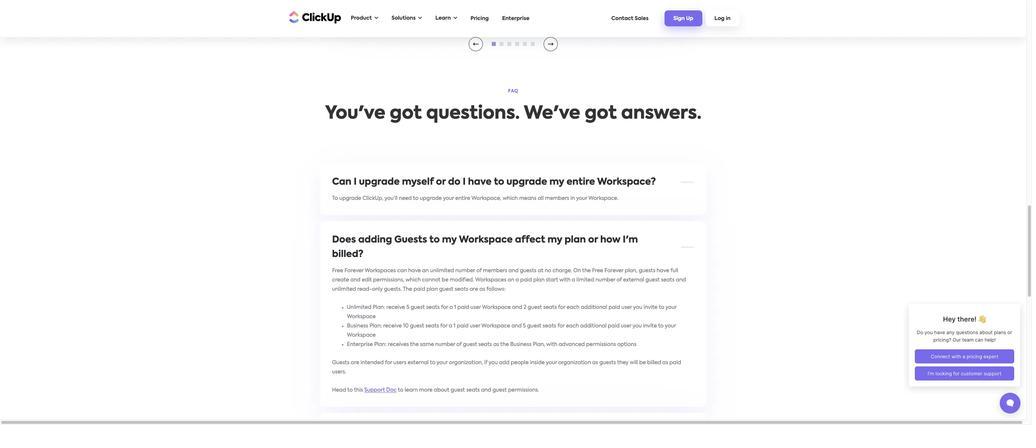 Task type: locate. For each thing, give the bounding box(es) containing it.
5 down 2
[[523, 323, 526, 329]]

as
[[480, 287, 486, 292], [494, 342, 500, 347], [593, 360, 599, 365], [663, 360, 669, 365]]

number
[[456, 268, 476, 273], [596, 277, 616, 283], [436, 342, 456, 347]]

1 horizontal spatial be
[[640, 360, 646, 365]]

1 inside "business plan: receive 10 guest seats for a 1 paid user workspace and 5 guest seats for each additional paid user you invite to your workspace"
[[454, 323, 456, 329]]

1 vertical spatial are
[[351, 360, 360, 365]]

workspaces
[[365, 268, 396, 273], [476, 277, 507, 283]]

additional inside unlimited plan: receive 5 guest seats for a 1 paid user workspace and 2 guest seats for each additional paid user you invite to your workspace
[[581, 305, 608, 310]]

external inside 'free forever workspaces can have an unlimited number of members and guests at no charge. on the free forever plan, guests have full create and edit permissions, which cannot be modified. workspaces on a paid plan start with a limited number of external guest seats and unlimited read-only guests. the paid plan guest seats are as follows:'
[[624, 277, 645, 283]]

plan down at
[[534, 277, 545, 283]]

members up follows:
[[483, 268, 508, 273]]

seats down cannot
[[427, 305, 440, 310]]

plan: for enterprise
[[375, 342, 387, 347]]

5
[[407, 305, 410, 310], [523, 323, 526, 329]]

0 vertical spatial with
[[560, 277, 571, 283]]

1 vertical spatial workspaces
[[476, 277, 507, 283]]

receive down guests.
[[387, 305, 405, 310]]

your inside unlimited plan: receive 5 guest seats for a 1 paid user workspace and 2 guest seats for each additional paid user you invite to your workspace
[[666, 305, 677, 310]]

0 horizontal spatial enterprise
[[347, 342, 373, 347]]

your inside "business plan: receive 10 guest seats for a 1 paid user workspace and 5 guest seats for each additional paid user you invite to your workspace"
[[665, 323, 677, 329]]

i right do
[[463, 178, 466, 187]]

are
[[470, 287, 479, 292], [351, 360, 360, 365]]

are left intended
[[351, 360, 360, 365]]

1 horizontal spatial got
[[585, 105, 617, 123]]

each
[[567, 305, 580, 310], [566, 323, 579, 329]]

1 horizontal spatial number
[[456, 268, 476, 273]]

number right limited
[[596, 277, 616, 283]]

guests right plan,
[[639, 268, 656, 273]]

danielle
[[347, 15, 371, 21]]

5 down the
[[407, 305, 410, 310]]

0 horizontal spatial are
[[351, 360, 360, 365]]

plan: left "receives"
[[375, 342, 387, 347]]

1 horizontal spatial entire
[[567, 178, 596, 187]]

business down "unlimited" at bottom left
[[347, 323, 369, 329]]

business down "business plan: receive 10 guest seats for a 1 paid user workspace and 5 guest seats for each additional paid user you invite to your workspace" at the bottom of the page
[[511, 342, 532, 347]]

guests inside guests are intended for users external to your organization, if you add people inside your organization as guests they will be billed as paid users.
[[600, 360, 616, 365]]

receive left 10
[[384, 323, 402, 329]]

plan: inside unlimited plan: receive 5 guest seats for a 1 paid user workspace and 2 guest seats for each additional paid user you invite to your workspace
[[373, 305, 386, 310]]

of down does adding guests to my workspace affect my plan or how i'm billed?
[[477, 268, 482, 273]]

have left an
[[409, 268, 421, 273]]

be
[[442, 277, 449, 283], [640, 360, 646, 365]]

more
[[419, 388, 433, 393]]

and up "on"
[[509, 268, 519, 273]]

1 horizontal spatial external
[[624, 277, 645, 283]]

each for 5
[[566, 323, 579, 329]]

0 vertical spatial of
[[477, 268, 482, 273]]

1 horizontal spatial the
[[501, 342, 509, 347]]

0 horizontal spatial guests
[[332, 360, 350, 365]]

enterprise for enterprise
[[502, 16, 530, 21]]

2 vertical spatial you
[[489, 360, 498, 365]]

free
[[332, 268, 344, 273], [593, 268, 604, 273]]

invite for business plan: receive 10 guest seats for a 1 paid user workspace and 5 guest seats for each additional paid user you invite to your workspace
[[644, 323, 658, 329]]

you inside unlimited plan: receive 5 guest seats for a 1 paid user workspace and 2 guest seats for each additional paid user you invite to your workspace
[[634, 305, 643, 310]]

number right same
[[436, 342, 456, 347]]

1 vertical spatial enterprise
[[347, 342, 373, 347]]

0 vertical spatial unlimited
[[430, 268, 454, 273]]

1 vertical spatial external
[[408, 360, 429, 365]]

0 vertical spatial guests
[[395, 235, 428, 245]]

or left how
[[589, 235, 599, 245]]

1 vertical spatial entire
[[456, 196, 471, 201]]

additional for 5
[[581, 323, 607, 329]]

1 vertical spatial guests
[[332, 360, 350, 365]]

2 horizontal spatial the
[[583, 268, 591, 273]]

enterprise up the testimonial navigation navigation
[[502, 16, 530, 21]]

0 horizontal spatial workspaces
[[365, 268, 396, 273]]

the
[[583, 268, 591, 273], [411, 342, 419, 347], [501, 342, 509, 347]]

plan: for unlimited
[[373, 305, 386, 310]]

are down the modified.
[[470, 287, 479, 292]]

with right plan,
[[547, 342, 558, 347]]

your
[[443, 196, 454, 201], [577, 196, 588, 201], [666, 305, 677, 310], [665, 323, 677, 329], [437, 360, 448, 365], [546, 360, 557, 365]]

1 vertical spatial each
[[566, 323, 579, 329]]

invite inside unlimited plan: receive 5 guest seats for a 1 paid user workspace and 2 guest seats for each additional paid user you invite to your workspace
[[644, 305, 658, 310]]

sign up button
[[665, 10, 703, 26]]

0 vertical spatial entire
[[567, 178, 596, 187]]

additional down limited
[[581, 305, 608, 310]]

0 vertical spatial which
[[503, 196, 518, 201]]

the right on
[[583, 268, 591, 273]]

with down charge.
[[560, 277, 571, 283]]

which
[[503, 196, 518, 201], [406, 277, 421, 283]]

0 horizontal spatial members
[[483, 268, 508, 273]]

0 horizontal spatial external
[[408, 360, 429, 365]]

1 forever from the left
[[345, 268, 364, 273]]

each for 2
[[567, 305, 580, 310]]

1 i from the left
[[354, 178, 357, 187]]

1 vertical spatial which
[[406, 277, 421, 283]]

0 horizontal spatial with
[[547, 342, 558, 347]]

enterprise
[[502, 16, 530, 21], [347, 342, 373, 347]]

0 horizontal spatial plan
[[427, 287, 438, 292]]

1 vertical spatial unlimited
[[332, 287, 356, 292]]

free up limited
[[593, 268, 604, 273]]

to
[[332, 196, 338, 201]]

1 for 10
[[454, 323, 456, 329]]

receives
[[388, 342, 409, 347]]

5 inside unlimited plan: receive 5 guest seats for a 1 paid user workspace and 2 guest seats for each additional paid user you invite to your workspace
[[407, 305, 410, 310]]

each inside unlimited plan: receive 5 guest seats for a 1 paid user workspace and 2 guest seats for each additional paid user you invite to your workspace
[[567, 305, 580, 310]]

unlimited down 'create'
[[332, 287, 356, 292]]

0 horizontal spatial i
[[354, 178, 357, 187]]

questions.
[[426, 105, 520, 123]]

my
[[550, 178, 565, 187], [442, 235, 457, 245], [548, 235, 563, 245]]

seats right 2
[[544, 305, 557, 310]]

0 horizontal spatial got
[[390, 105, 422, 123]]

plan,
[[625, 268, 638, 273]]

1 vertical spatial or
[[589, 235, 599, 245]]

1 vertical spatial you
[[633, 323, 642, 329]]

i
[[354, 178, 357, 187], [463, 178, 466, 187]]

1 vertical spatial of
[[617, 277, 622, 283]]

advanced
[[559, 342, 585, 347]]

add
[[500, 360, 510, 365]]

1 vertical spatial additional
[[581, 323, 607, 329]]

guests.
[[384, 287, 402, 292]]

you
[[634, 305, 643, 310], [633, 323, 642, 329], [489, 360, 498, 365]]

1
[[455, 305, 457, 310], [454, 323, 456, 329]]

in left the workspace.
[[571, 196, 575, 201]]

entire down do
[[456, 196, 471, 201]]

for
[[441, 305, 449, 310], [559, 305, 566, 310], [441, 323, 448, 329], [558, 323, 565, 329], [385, 360, 393, 365]]

members right all
[[545, 196, 570, 201]]

clickup image
[[287, 10, 341, 24]]

user down the modified.
[[471, 305, 481, 310]]

receive inside "business plan: receive 10 guest seats for a 1 paid user workspace and 5 guest seats for each additional paid user you invite to your workspace"
[[384, 323, 402, 329]]

0 vertical spatial 5
[[407, 305, 410, 310]]

0 vertical spatial plan
[[565, 235, 586, 245]]

plan up on
[[565, 235, 586, 245]]

you inside "business plan: receive 10 guest seats for a 1 paid user workspace and 5 guest seats for each additional paid user you invite to your workspace"
[[633, 323, 642, 329]]

seats down organization,
[[467, 388, 480, 393]]

guests left 'they'
[[600, 360, 616, 365]]

you've got questions. we've got answers.
[[325, 105, 702, 123]]

and down unlimited plan: receive 5 guest seats for a 1 paid user workspace and 2 guest seats for each additional paid user you invite to your workspace
[[512, 323, 522, 329]]

a inside unlimited plan: receive 5 guest seats for a 1 paid user workspace and 2 guest seats for each additional paid user you invite to your workspace
[[450, 305, 453, 310]]

1 vertical spatial plan:
[[370, 323, 382, 329]]

0 vertical spatial workspaces
[[365, 268, 396, 273]]

plan down cannot
[[427, 287, 438, 292]]

additional inside "business plan: receive 10 guest seats for a 1 paid user workspace and 5 guest seats for each additional paid user you invite to your workspace"
[[581, 323, 607, 329]]

1 got from the left
[[390, 105, 422, 123]]

seats down full
[[662, 277, 675, 283]]

entire up the workspace.
[[567, 178, 596, 187]]

have
[[468, 178, 492, 187], [409, 268, 421, 273], [657, 268, 670, 273]]

adding
[[359, 235, 392, 245]]

forever up the edit
[[345, 268, 364, 273]]

0 vertical spatial are
[[470, 287, 479, 292]]

1 horizontal spatial members
[[545, 196, 570, 201]]

1 horizontal spatial or
[[589, 235, 599, 245]]

1 vertical spatial be
[[640, 360, 646, 365]]

to
[[494, 178, 505, 187], [413, 196, 419, 201], [430, 235, 440, 245], [659, 305, 665, 310], [659, 323, 664, 329], [430, 360, 436, 365], [348, 388, 353, 393], [398, 388, 404, 393]]

have up 'to upgrade clickup, you'll need to upgrade your entire workspace, which means all members in your workspace.'
[[468, 178, 492, 187]]

1 vertical spatial plan
[[534, 277, 545, 283]]

1 free from the left
[[332, 268, 344, 273]]

0 horizontal spatial of
[[457, 342, 462, 347]]

2 i from the left
[[463, 178, 466, 187]]

1 vertical spatial 1
[[454, 323, 456, 329]]

guests up 'users.'
[[332, 360, 350, 365]]

free up 'create'
[[332, 268, 344, 273]]

are inside 'free forever workspaces can have an unlimited number of members and guests at no charge. on the free forever plan, guests have full create and edit permissions, which cannot be modified. workspaces on a paid plan start with a limited number of external guest seats and unlimited read-only guests. the paid plan guest seats are as follows:'
[[470, 287, 479, 292]]

0 horizontal spatial unlimited
[[332, 287, 356, 292]]

on
[[508, 277, 515, 283]]

will
[[630, 360, 639, 365]]

sales
[[635, 16, 649, 21]]

guest
[[646, 277, 660, 283], [440, 287, 454, 292], [411, 305, 425, 310], [528, 305, 543, 310], [410, 323, 425, 329], [528, 323, 542, 329], [463, 342, 478, 347], [451, 388, 465, 393], [493, 388, 507, 393]]

a
[[516, 277, 519, 283], [572, 277, 576, 283], [450, 305, 453, 310], [449, 323, 453, 329]]

number up the modified.
[[456, 268, 476, 273]]

and down full
[[676, 277, 687, 283]]

modified.
[[450, 277, 475, 283]]

as right billed
[[663, 360, 669, 365]]

0 horizontal spatial 5
[[407, 305, 410, 310]]

seats up plan,
[[543, 323, 557, 329]]

log
[[715, 16, 725, 21]]

be right cannot
[[442, 277, 449, 283]]

1 horizontal spatial forever
[[605, 268, 624, 273]]

invite inside "business plan: receive 10 guest seats for a 1 paid user workspace and 5 guest seats for each additional paid user you invite to your workspace"
[[644, 323, 658, 329]]

and inside "business plan: receive 10 guest seats for a 1 paid user workspace and 5 guest seats for each additional paid user you invite to your workspace"
[[512, 323, 522, 329]]

enterprise for enterprise plan: receives the same number of guest seats as the business plan, with advanced permissions options
[[347, 342, 373, 347]]

log in
[[715, 16, 731, 21]]

in
[[726, 16, 731, 21], [571, 196, 575, 201]]

enterprise up intended
[[347, 342, 373, 347]]

0 vertical spatial additional
[[581, 305, 608, 310]]

guests inside guests are intended for users external to your organization, if you add people inside your organization as guests they will be billed as paid users.
[[332, 360, 350, 365]]

user
[[471, 305, 481, 310], [622, 305, 633, 310], [470, 323, 481, 329], [621, 323, 632, 329]]

workspace
[[459, 235, 513, 245], [483, 305, 511, 310], [347, 314, 376, 319], [482, 323, 511, 329], [347, 333, 376, 338]]

0 horizontal spatial which
[[406, 277, 421, 283]]

2
[[524, 305, 527, 310]]

and inside unlimited plan: receive 5 guest seats for a 1 paid user workspace and 2 guest seats for each additional paid user you invite to your workspace
[[513, 305, 523, 310]]

or left do
[[436, 178, 446, 187]]

with inside 'free forever workspaces can have an unlimited number of members and guests at no charge. on the free forever plan, guests have full create and edit permissions, which cannot be modified. workspaces on a paid plan start with a limited number of external guest seats and unlimited read-only guests. the paid plan guest seats are as follows:'
[[560, 277, 571, 283]]

2 horizontal spatial have
[[657, 268, 670, 273]]

be right 'will' on the right
[[640, 360, 646, 365]]

about
[[434, 388, 450, 393]]

and down if
[[482, 388, 492, 393]]

0 vertical spatial invite
[[644, 305, 658, 310]]

0 vertical spatial plan:
[[373, 305, 386, 310]]

0 vertical spatial you
[[634, 305, 643, 310]]

upgrade
[[359, 178, 400, 187], [507, 178, 548, 187], [340, 196, 362, 201], [420, 196, 442, 201]]

0 vertical spatial enterprise
[[502, 16, 530, 21]]

1 horizontal spatial 5
[[523, 323, 526, 329]]

additional up the 'permissions'
[[581, 323, 607, 329]]

1 vertical spatial number
[[596, 277, 616, 283]]

1 inside unlimited plan: receive 5 guest seats for a 1 paid user workspace and 2 guest seats for each additional paid user you invite to your workspace
[[455, 305, 457, 310]]

the down "business plan: receive 10 guest seats for a 1 paid user workspace and 5 guest seats for each additional paid user you invite to your workspace" at the bottom of the page
[[501, 342, 509, 347]]

each inside "business plan: receive 10 guest seats for a 1 paid user workspace and 5 guest seats for each additional paid user you invite to your workspace"
[[566, 323, 579, 329]]

paid inside guests are intended for users external to your organization, if you add people inside your organization as guests they will be billed as paid users.
[[670, 360, 682, 365]]

guests left at
[[520, 268, 537, 273]]

1 horizontal spatial guests
[[395, 235, 428, 245]]

invite for unlimited plan: receive 5 guest seats for a 1 paid user workspace and 2 guest seats for each additional paid user you invite to your workspace
[[644, 305, 658, 310]]

0 horizontal spatial in
[[571, 196, 575, 201]]

2 horizontal spatial plan
[[565, 235, 586, 245]]

danielle t image
[[473, 43, 479, 45]]

0 horizontal spatial have
[[409, 268, 421, 273]]

contact sales button
[[608, 12, 653, 25]]

as down the 'permissions'
[[593, 360, 599, 365]]

as left follows:
[[480, 287, 486, 292]]

0 horizontal spatial number
[[436, 342, 456, 347]]

of up organization,
[[457, 342, 462, 347]]

upgrade down myself
[[420, 196, 442, 201]]

0 horizontal spatial entire
[[456, 196, 471, 201]]

2 vertical spatial plan:
[[375, 342, 387, 347]]

have left full
[[657, 268, 670, 273]]

can
[[332, 178, 352, 187]]

external right users
[[408, 360, 429, 365]]

1 horizontal spatial plan
[[534, 277, 545, 283]]

1 horizontal spatial enterprise
[[502, 16, 530, 21]]

0 vertical spatial external
[[624, 277, 645, 283]]

0 horizontal spatial forever
[[345, 268, 364, 273]]

unlimited up cannot
[[430, 268, 454, 273]]

which up the
[[406, 277, 421, 283]]

0 vertical spatial business
[[347, 323, 369, 329]]

guests up the can
[[395, 235, 428, 245]]

unlimited
[[430, 268, 454, 273], [332, 287, 356, 292]]

1 horizontal spatial workspaces
[[476, 277, 507, 283]]

each down limited
[[567, 305, 580, 310]]

limited
[[577, 277, 595, 283]]

plan: down only
[[373, 305, 386, 310]]

with
[[560, 277, 571, 283], [547, 342, 558, 347]]

forever left plan,
[[605, 268, 624, 273]]

1 horizontal spatial with
[[560, 277, 571, 283]]

each up advanced
[[566, 323, 579, 329]]

start
[[546, 277, 559, 283]]

0 vertical spatial receive
[[387, 305, 405, 310]]

external down plan,
[[624, 277, 645, 283]]

1 horizontal spatial guests
[[600, 360, 616, 365]]

sign
[[674, 16, 685, 21]]

seats down the modified.
[[455, 287, 469, 292]]

free forever workspaces can have an unlimited number of members and guests at no charge. on the free forever plan, guests have full create and edit permissions, which cannot be modified. workspaces on a paid plan start with a limited number of external guest seats and unlimited read-only guests. the paid plan guest seats are as follows:
[[332, 268, 687, 292]]

this
[[354, 388, 363, 393]]

2 free from the left
[[593, 268, 604, 273]]

1 vertical spatial invite
[[644, 323, 658, 329]]

1 horizontal spatial free
[[593, 268, 604, 273]]

1 horizontal spatial of
[[477, 268, 482, 273]]

receive inside unlimited plan: receive 5 guest seats for a 1 paid user workspace and 2 guest seats for each additional paid user you invite to your workspace
[[387, 305, 405, 310]]

of right limited
[[617, 277, 622, 283]]

are inside guests are intended for users external to your organization, if you add people inside your organization as guests they will be billed as paid users.
[[351, 360, 360, 365]]

need
[[399, 196, 412, 201]]

support
[[365, 388, 385, 393]]

and left 2
[[513, 305, 523, 310]]

plan: down "unlimited" at bottom left
[[370, 323, 382, 329]]

0 vertical spatial each
[[567, 305, 580, 310]]

1 vertical spatial 5
[[523, 323, 526, 329]]

they
[[618, 360, 629, 365]]

organization
[[559, 360, 591, 365]]

2 vertical spatial number
[[436, 342, 456, 347]]

seats up if
[[479, 342, 492, 347]]

0 vertical spatial 1
[[455, 305, 457, 310]]

business inside "business plan: receive 10 guest seats for a 1 paid user workspace and 5 guest seats for each additional paid user you invite to your workspace"
[[347, 323, 369, 329]]

which left means
[[503, 196, 518, 201]]

2 horizontal spatial number
[[596, 277, 616, 283]]

0 horizontal spatial be
[[442, 277, 449, 283]]

in right log
[[726, 16, 731, 21]]

workspaces up permissions, in the left of the page
[[365, 268, 396, 273]]

which inside 'free forever workspaces can have an unlimited number of members and guests at no charge. on the free forever plan, guests have full create and edit permissions, which cannot be modified. workspaces on a paid plan start with a limited number of external guest seats and unlimited read-only guests. the paid plan guest seats are as follows:'
[[406, 277, 421, 283]]

members
[[545, 196, 570, 201], [483, 268, 508, 273]]

1 horizontal spatial are
[[470, 287, 479, 292]]

plan:
[[373, 305, 386, 310], [370, 323, 382, 329], [375, 342, 387, 347]]

solutions
[[392, 16, 416, 21]]

0 horizontal spatial business
[[347, 323, 369, 329]]

i right can
[[354, 178, 357, 187]]

workspaces up follows:
[[476, 277, 507, 283]]

1 horizontal spatial which
[[503, 196, 518, 201]]

0 vertical spatial be
[[442, 277, 449, 283]]

plan: inside "business plan: receive 10 guest seats for a 1 paid user workspace and 5 guest seats for each additional paid user you invite to your workspace"
[[370, 323, 382, 329]]

the left same
[[411, 342, 419, 347]]



Task type: describe. For each thing, give the bounding box(es) containing it.
contact sales
[[612, 16, 649, 21]]

danielle t
[[347, 15, 376, 21]]

we've
[[524, 105, 581, 123]]

to inside "business plan: receive 10 guest seats for a 1 paid user workspace and 5 guest seats for each additional paid user you invite to your workspace"
[[659, 323, 664, 329]]

danielle t link
[[339, 0, 688, 26]]

1 horizontal spatial have
[[468, 178, 492, 187]]

2 horizontal spatial guests
[[639, 268, 656, 273]]

how
[[601, 235, 621, 245]]

product
[[351, 16, 372, 21]]

to inside guests are intended for users external to your organization, if you add people inside your organization as guests they will be billed as paid users.
[[430, 360, 436, 365]]

learn button
[[432, 11, 461, 26]]

you for business plan: receive 10 guest seats for a 1 paid user workspace and 5 guest seats for each additional paid user you invite to your workspace
[[633, 323, 642, 329]]

members inside 'free forever workspaces can have an unlimited number of members and guests at no charge. on the free forever plan, guests have full create and edit permissions, which cannot be modified. workspaces on a paid plan start with a limited number of external guest seats and unlimited read-only guests. the paid plan guest seats are as follows:'
[[483, 268, 508, 273]]

1 vertical spatial in
[[571, 196, 575, 201]]

1 vertical spatial with
[[547, 342, 558, 347]]

user down plan,
[[622, 305, 633, 310]]

affect
[[515, 235, 546, 245]]

up
[[686, 16, 694, 21]]

learn
[[405, 388, 418, 393]]

user up the options
[[621, 323, 632, 329]]

permissions,
[[374, 277, 405, 283]]

t
[[372, 15, 376, 21]]

answers.
[[621, 105, 702, 123]]

permissions.
[[509, 388, 540, 393]]

as up add
[[494, 342, 500, 347]]

options
[[618, 342, 637, 347]]

0 horizontal spatial or
[[436, 178, 446, 187]]

testimonial navigation navigation
[[492, 42, 535, 46]]

you for unlimited plan: receive 5 guest seats for a 1 paid user workspace and 2 guest seats for each additional paid user you invite to your workspace
[[634, 305, 643, 310]]

1 for 5
[[455, 305, 457, 310]]

to inside does adding guests to my workspace affect my plan or how i'm billed?
[[430, 235, 440, 245]]

enterprise link
[[499, 12, 533, 25]]

cannot
[[422, 277, 441, 283]]

read-
[[358, 287, 372, 292]]

0 vertical spatial number
[[456, 268, 476, 273]]

permissions
[[587, 342, 617, 347]]

only
[[372, 287, 383, 292]]

0 vertical spatial members
[[545, 196, 570, 201]]

upgrade up clickup,
[[359, 178, 400, 187]]

contact
[[612, 16, 634, 21]]

plan,
[[533, 342, 546, 347]]

can
[[398, 268, 407, 273]]

plan: for business
[[370, 323, 382, 329]]

to inside unlimited plan: receive 5 guest seats for a 1 paid user workspace and 2 guest seats for each additional paid user you invite to your workspace
[[659, 305, 665, 310]]

at
[[538, 268, 544, 273]]

doc
[[387, 388, 397, 393]]

plan inside does adding guests to my workspace affect my plan or how i'm billed?
[[565, 235, 586, 245]]

seats up same
[[426, 323, 439, 329]]

and left the edit
[[351, 277, 361, 283]]

inside
[[530, 360, 545, 365]]

pricing
[[471, 16, 489, 21]]

2 vertical spatial plan
[[427, 287, 438, 292]]

faq
[[508, 89, 519, 93]]

you inside guests are intended for users external to your organization, if you add people inside your organization as guests they will be billed as paid users.
[[489, 360, 498, 365]]

upgrade right to
[[340, 196, 362, 201]]

2 got from the left
[[585, 105, 617, 123]]

i'm
[[623, 235, 638, 245]]

you'll
[[385, 196, 398, 201]]

do
[[448, 178, 461, 187]]

external inside guests are intended for users external to your organization, if you add people inside your organization as guests they will be billed as paid users.
[[408, 360, 429, 365]]

billed?
[[332, 250, 364, 259]]

enterprise plan: receives the same number of guest seats as the business plan, with advanced permissions options
[[347, 342, 637, 347]]

same
[[420, 342, 434, 347]]

2 forever from the left
[[605, 268, 624, 273]]

guests are intended for users external to your organization, if you add people inside your organization as guests they will be billed as paid users.
[[332, 360, 682, 375]]

1 horizontal spatial unlimited
[[430, 268, 454, 273]]

be inside guests are intended for users external to your organization, if you add people inside your organization as guests they will be billed as paid users.
[[640, 360, 646, 365]]

additional for 2
[[581, 305, 608, 310]]

workspace,
[[472, 196, 502, 201]]

0 vertical spatial in
[[726, 16, 731, 21]]

solutions button
[[388, 11, 426, 26]]

2 vertical spatial of
[[457, 342, 462, 347]]

users.
[[332, 369, 347, 375]]

0 horizontal spatial the
[[411, 342, 419, 347]]

danielle t image
[[548, 43, 554, 45]]

receive for 5
[[387, 305, 405, 310]]

10
[[404, 323, 409, 329]]

upgrade up means
[[507, 178, 548, 187]]

be inside 'free forever workspaces can have an unlimited number of members and guests at no charge. on the free forever plan, guests have full create and edit permissions, which cannot be modified. workspaces on a paid plan start with a limited number of external guest seats and unlimited read-only guests. the paid plan guest seats are as follows:'
[[442, 277, 449, 283]]

head
[[332, 388, 346, 393]]

as inside 'free forever workspaces can have an unlimited number of members and guests at no charge. on the free forever plan, guests have full create and edit permissions, which cannot be modified. workspaces on a paid plan start with a limited number of external guest seats and unlimited read-only guests. the paid plan guest seats are as follows:'
[[480, 287, 486, 292]]

workspace.
[[589, 196, 619, 201]]

billed
[[648, 360, 662, 365]]

or inside does adding guests to my workspace affect my plan or how i'm billed?
[[589, 235, 599, 245]]

clickup,
[[363, 196, 384, 201]]

does adding guests to my workspace affect my plan or how i'm billed?
[[332, 235, 638, 259]]

does
[[332, 235, 356, 245]]

follows:
[[487, 287, 506, 292]]

guests inside does adding guests to my workspace affect my plan or how i'm billed?
[[395, 235, 428, 245]]

head to this support doc to learn more about guest seats and guest permissions.
[[332, 388, 540, 393]]

5 inside "business plan: receive 10 guest seats for a 1 paid user workspace and 5 guest seats for each additional paid user you invite to your workspace"
[[523, 323, 526, 329]]

the inside 'free forever workspaces can have an unlimited number of members and guests at no charge. on the free forever plan, guests have full create and edit permissions, which cannot be modified. workspaces on a paid plan start with a limited number of external guest seats and unlimited read-only guests. the paid plan guest seats are as follows:'
[[583, 268, 591, 273]]

users
[[394, 360, 407, 365]]

log in link
[[706, 10, 740, 26]]

pricing link
[[467, 12, 493, 25]]

0 horizontal spatial guests
[[520, 268, 537, 273]]

charge.
[[553, 268, 573, 273]]

means
[[520, 196, 537, 201]]

business plan: receive 10 guest seats for a 1 paid user workspace and 5 guest seats for each additional paid user you invite to your workspace
[[347, 323, 677, 338]]

to upgrade clickup, you'll need to upgrade your entire workspace, which means all members in your workspace.
[[332, 196, 619, 201]]

for inside guests are intended for users external to your organization, if you add people inside your organization as guests they will be billed as paid users.
[[385, 360, 393, 365]]

unlimited plan: receive 5 guest seats for a 1 paid user workspace and 2 guest seats for each additional paid user you invite to your workspace
[[347, 305, 677, 319]]

on
[[574, 268, 582, 273]]

the
[[403, 287, 413, 292]]

create
[[332, 277, 349, 283]]

all
[[538, 196, 544, 201]]

organization,
[[449, 360, 483, 365]]

1 horizontal spatial business
[[511, 342, 532, 347]]

2 horizontal spatial of
[[617, 277, 622, 283]]

support doc link
[[365, 388, 397, 393]]

learn
[[436, 16, 451, 21]]

user up enterprise plan: receives the same number of guest seats as the business plan, with advanced permissions options
[[470, 323, 481, 329]]

you've
[[325, 105, 386, 123]]

an
[[423, 268, 429, 273]]

can i upgrade myself or do i have to upgrade my entire workspace?
[[332, 178, 657, 187]]

people
[[511, 360, 529, 365]]

sign up
[[674, 16, 694, 21]]

receive for 10
[[384, 323, 402, 329]]

myself
[[402, 178, 434, 187]]

workspace inside does adding guests to my workspace affect my plan or how i'm billed?
[[459, 235, 513, 245]]

a inside "business plan: receive 10 guest seats for a 1 paid user workspace and 5 guest seats for each additional paid user you invite to your workspace"
[[449, 323, 453, 329]]

workspace?
[[598, 178, 657, 187]]

if
[[485, 360, 488, 365]]

full
[[671, 268, 679, 273]]



Task type: vqa. For each thing, say whether or not it's contained in the screenshot.
intended
yes



